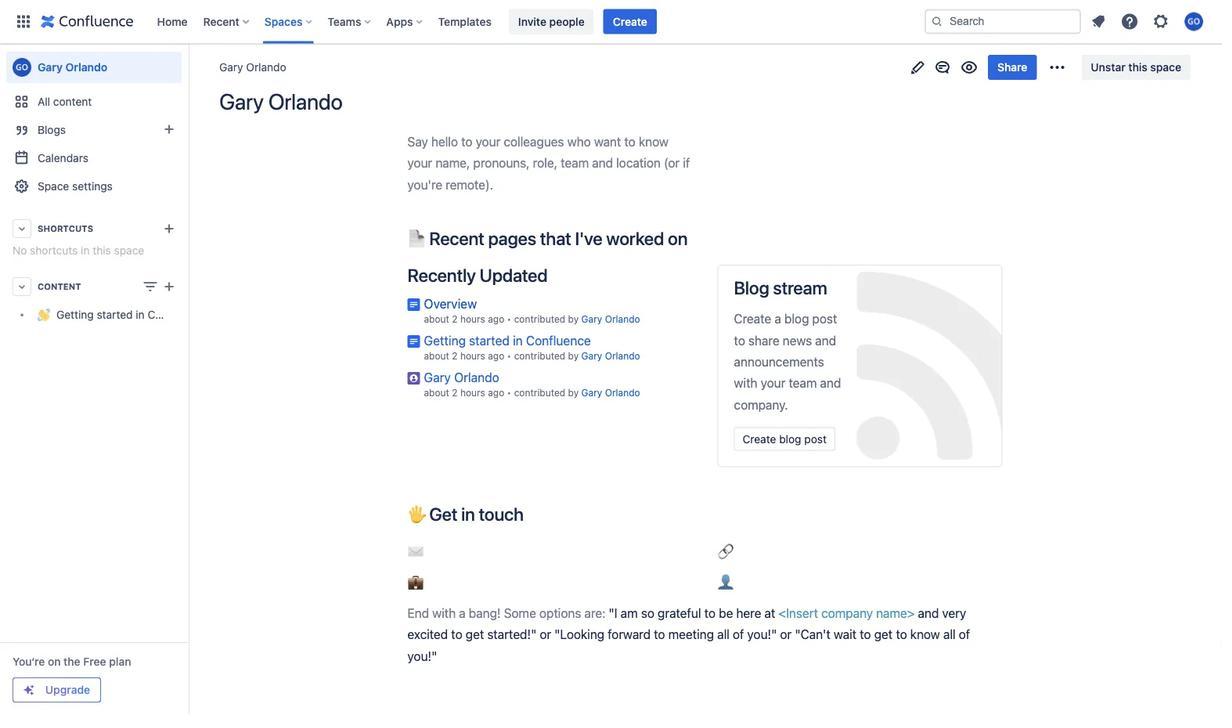 Task type: vqa. For each thing, say whether or not it's contained in the screenshot.
open image
no



Task type: locate. For each thing, give the bounding box(es) containing it.
ago up gary orlando about 2 hours ago • contributed by gary orlando on the bottom of the page
[[488, 350, 505, 361]]

started inside getting started in confluence about 2 hours ago • contributed by gary orlando
[[469, 333, 510, 348]]

to
[[461, 134, 473, 149], [625, 134, 636, 149], [734, 333, 746, 348], [705, 606, 716, 620], [451, 627, 463, 642], [654, 627, 666, 642], [860, 627, 872, 642], [896, 627, 908, 642]]

on
[[668, 228, 688, 249], [48, 655, 61, 668]]

getting inside getting started in confluence about 2 hours ago • contributed by gary orlando
[[424, 333, 466, 348]]

recent up recently
[[429, 228, 485, 249]]

confluence down the overview about 2 hours ago • contributed by gary orlando
[[526, 333, 591, 348]]

1 horizontal spatial all
[[944, 627, 956, 642]]

contributed inside getting started in confluence about 2 hours ago • contributed by gary orlando
[[514, 350, 566, 361]]

2 vertical spatial by
[[568, 387, 579, 398]]

0 horizontal spatial confluence
[[148, 308, 205, 321]]

2 ago from the top
[[488, 350, 505, 361]]

1 vertical spatial team
[[789, 376, 817, 391]]

get down bang!
[[466, 627, 484, 642]]

forward
[[608, 627, 651, 642]]

and down the want
[[592, 155, 613, 170]]

started for getting started in confluence
[[97, 308, 133, 321]]

your inside create a blog post to share news and announcements with your team and company.
[[761, 376, 786, 391]]

1 horizontal spatial copy image
[[686, 228, 705, 247]]

search image
[[931, 15, 944, 28]]

started down the overview about 2 hours ago • contributed by gary orlando
[[469, 333, 510, 348]]

1 ago from the top
[[488, 314, 505, 325]]

or down 'options' at left
[[540, 627, 552, 642]]

1 vertical spatial create
[[734, 311, 772, 326]]

0 vertical spatial space
[[1151, 61, 1182, 74]]

this down shortcuts dropdown button
[[93, 244, 111, 257]]

1 vertical spatial on
[[48, 655, 61, 668]]

0 vertical spatial hours
[[461, 314, 486, 325]]

1 get from the left
[[466, 627, 484, 642]]

location
[[617, 155, 661, 170]]

this right unstar in the right of the page
[[1129, 61, 1148, 74]]

1 vertical spatial with
[[433, 606, 456, 620]]

getting started in confluence link
[[6, 301, 205, 329], [424, 333, 591, 348]]

0 horizontal spatial or
[[540, 627, 552, 642]]

1 hours from the top
[[461, 314, 486, 325]]

shortcuts
[[38, 224, 93, 234]]

updated
[[480, 265, 548, 286]]

blog inside create blog post button
[[780, 432, 802, 445]]

1 vertical spatial getting
[[424, 333, 466, 348]]

gary
[[38, 61, 63, 74], [219, 61, 243, 74], [219, 89, 264, 114], [582, 314, 603, 325], [582, 350, 603, 361], [424, 370, 451, 385], [582, 387, 603, 398]]

2 vertical spatial about
[[424, 387, 450, 398]]

0 vertical spatial copy image
[[686, 228, 705, 247]]

you!" down excited
[[408, 648, 437, 663]]

space inside button
[[1151, 61, 1182, 74]]

to left "share"
[[734, 333, 746, 348]]

say
[[408, 134, 428, 149]]

0 vertical spatial with
[[734, 376, 758, 391]]

space down settings icon
[[1151, 61, 1182, 74]]

about inside the overview about 2 hours ago • contributed by gary orlando
[[424, 314, 450, 325]]

to right excited
[[451, 627, 463, 642]]

3 2 from the top
[[452, 387, 458, 398]]

team down announcements
[[789, 376, 817, 391]]

you're
[[13, 655, 45, 668]]

and right news
[[816, 333, 837, 348]]

0 horizontal spatial all
[[718, 627, 730, 642]]

0 vertical spatial post
[[813, 311, 838, 326]]

2 contributed from the top
[[514, 350, 566, 361]]

create
[[613, 15, 648, 28], [734, 311, 772, 326], [743, 432, 777, 445]]

your profile and preferences image
[[1185, 12, 1204, 31]]

gary orlando link inside space element
[[6, 52, 182, 83]]

1 horizontal spatial this
[[1129, 61, 1148, 74]]

1 vertical spatial •
[[507, 350, 512, 361]]

• up getting started in confluence about 2 hours ago • contributed by gary orlando
[[507, 314, 512, 325]]

0 horizontal spatial getting
[[56, 308, 94, 321]]

create for create
[[613, 15, 648, 28]]

get down name>
[[875, 627, 893, 642]]

of down here
[[733, 627, 745, 642]]

home
[[157, 15, 188, 28]]

0 vertical spatial your
[[476, 134, 501, 149]]

news
[[783, 333, 813, 348]]

templates link
[[434, 9, 497, 34]]

1 vertical spatial 2
[[452, 350, 458, 361]]

2 vertical spatial ago
[[488, 387, 505, 398]]

3 • from the top
[[507, 387, 512, 398]]

0 horizontal spatial recent
[[203, 15, 240, 28]]

•
[[507, 314, 512, 325], [507, 350, 512, 361], [507, 387, 512, 398]]

contributed up getting started in confluence about 2 hours ago • contributed by gary orlando
[[514, 314, 566, 325]]

by up getting started in confluence about 2 hours ago • contributed by gary orlando
[[568, 314, 579, 325]]

1 horizontal spatial with
[[734, 376, 758, 391]]

of
[[733, 627, 745, 642], [959, 627, 971, 642]]

0 vertical spatial team
[[561, 155, 589, 170]]

1 vertical spatial started
[[469, 333, 510, 348]]

0 vertical spatial a
[[775, 311, 782, 326]]

orlando
[[65, 61, 108, 74], [246, 61, 287, 74], [269, 89, 343, 114], [605, 314, 641, 325], [605, 350, 641, 361], [454, 370, 500, 385], [605, 387, 641, 398]]

in for getting started in confluence about 2 hours ago • contributed by gary orlando
[[513, 333, 523, 348]]

end
[[408, 606, 429, 620]]

3 by from the top
[[568, 387, 579, 398]]

0 vertical spatial by
[[568, 314, 579, 325]]

confluence image
[[41, 12, 134, 31], [41, 12, 134, 31]]

create right people
[[613, 15, 648, 28]]

1 horizontal spatial a
[[775, 311, 782, 326]]

2 all from the left
[[944, 627, 956, 642]]

create up "share"
[[734, 311, 772, 326]]

hours
[[461, 314, 486, 325], [461, 350, 486, 361], [461, 387, 486, 398]]

• down getting started in confluence about 2 hours ago • contributed by gary orlando
[[507, 387, 512, 398]]

getting down overview link
[[424, 333, 466, 348]]

name>
[[877, 606, 915, 620]]

1 horizontal spatial team
[[789, 376, 817, 391]]

if
[[683, 155, 690, 170]]

"looking
[[555, 627, 605, 642]]

🖐 get in touch
[[408, 503, 524, 525]]

📄 recent pages that i've worked on
[[408, 228, 688, 249]]

0 vertical spatial blog
[[785, 311, 810, 326]]

3 contributed from the top
[[514, 387, 566, 398]]

0 vertical spatial getting started in confluence link
[[6, 301, 205, 329]]

and down announcements
[[821, 376, 842, 391]]

you!"
[[748, 627, 777, 642], [408, 648, 437, 663]]

options
[[540, 606, 582, 620]]

2 vertical spatial •
[[507, 387, 512, 398]]

in down the overview about 2 hours ago • contributed by gary orlando
[[513, 333, 523, 348]]

0 vertical spatial •
[[507, 314, 512, 325]]

company.
[[734, 397, 789, 412]]

meeting
[[669, 627, 714, 642]]

2 or from the left
[[781, 627, 792, 642]]

team inside say hello to your colleagues who want to know your name, pronouns, role, team and location (or if you're remote).
[[561, 155, 589, 170]]

hours inside getting started in confluence about 2 hours ago • contributed by gary orlando
[[461, 350, 486, 361]]

1 vertical spatial getting started in confluence link
[[424, 333, 591, 348]]

getting down content
[[56, 308, 94, 321]]

a up "share"
[[775, 311, 782, 326]]

gary orlando link
[[6, 52, 182, 83], [219, 60, 287, 75], [582, 314, 641, 325], [582, 350, 641, 361], [424, 370, 500, 385], [582, 387, 641, 398]]

1 vertical spatial post
[[805, 432, 827, 445]]

space
[[38, 180, 69, 193]]

start watching image
[[961, 58, 979, 77]]

1 vertical spatial ago
[[488, 350, 505, 361]]

space down shortcuts dropdown button
[[114, 244, 144, 257]]

copy image for 📄 recent pages that i've worked on
[[686, 228, 705, 247]]

collapse sidebar image
[[171, 52, 205, 83]]

3 hours from the top
[[461, 387, 486, 398]]

1 horizontal spatial you!"
[[748, 627, 777, 642]]

on right worked
[[668, 228, 688, 249]]

here
[[737, 606, 762, 620]]

1 horizontal spatial get
[[875, 627, 893, 642]]

0 horizontal spatial this
[[93, 244, 111, 257]]

0 vertical spatial contributed
[[514, 314, 566, 325]]

with up "company."
[[734, 376, 758, 391]]

ago inside getting started in confluence about 2 hours ago • contributed by gary orlando
[[488, 350, 505, 361]]

blog stream
[[734, 277, 828, 298]]

pages
[[488, 228, 537, 249]]

blog down "company."
[[780, 432, 802, 445]]

people
[[550, 15, 585, 28]]

1 vertical spatial by
[[568, 350, 579, 361]]

recent right home
[[203, 15, 240, 28]]

in for getting started in confluence
[[136, 308, 145, 321]]

company
[[822, 606, 873, 620]]

all
[[718, 627, 730, 642], [944, 627, 956, 642]]

know
[[639, 134, 669, 149], [911, 627, 941, 642]]

copy image
[[686, 228, 705, 247], [522, 504, 541, 523]]

0 vertical spatial know
[[639, 134, 669, 149]]

0 vertical spatial started
[[97, 308, 133, 321]]

in down change view "icon"
[[136, 308, 145, 321]]

all down be
[[718, 627, 730, 642]]

and left the very
[[919, 606, 940, 620]]

1 horizontal spatial on
[[668, 228, 688, 249]]

end with a bang! some options are: "i am so grateful to be here at <insert company name>
[[408, 606, 915, 620]]

ago up getting started in confluence about 2 hours ago • contributed by gary orlando
[[488, 314, 505, 325]]

3 about from the top
[[424, 387, 450, 398]]

0 horizontal spatial your
[[408, 155, 433, 170]]

ago down getting started in confluence about 2 hours ago • contributed by gary orlando
[[488, 387, 505, 398]]

2 about from the top
[[424, 350, 450, 361]]

0 horizontal spatial team
[[561, 155, 589, 170]]

you!" down at
[[748, 627, 777, 642]]

create inside create a blog post to share news and announcements with your team and company.
[[734, 311, 772, 326]]

your down "say"
[[408, 155, 433, 170]]

1 horizontal spatial started
[[469, 333, 510, 348]]

0 vertical spatial this
[[1129, 61, 1148, 74]]

0 vertical spatial recent
[[203, 15, 240, 28]]

1 vertical spatial about
[[424, 350, 450, 361]]

getting for getting started in confluence
[[56, 308, 94, 321]]

2 vertical spatial your
[[761, 376, 786, 391]]

3 ago from the top
[[488, 387, 505, 398]]

team down who
[[561, 155, 589, 170]]

create down "company."
[[743, 432, 777, 445]]

0 horizontal spatial get
[[466, 627, 484, 642]]

to right 'hello'
[[461, 134, 473, 149]]

of down the very
[[959, 627, 971, 642]]

on left the
[[48, 655, 61, 668]]

no
[[13, 244, 27, 257]]

2 vertical spatial contributed
[[514, 387, 566, 398]]

0 horizontal spatial of
[[733, 627, 745, 642]]

1 horizontal spatial getting started in confluence link
[[424, 333, 591, 348]]

1 horizontal spatial recent
[[429, 228, 485, 249]]

am
[[621, 606, 638, 620]]

0 horizontal spatial copy image
[[522, 504, 541, 523]]

get
[[429, 503, 458, 525]]

0 vertical spatial ago
[[488, 314, 505, 325]]

0 horizontal spatial on
[[48, 655, 61, 668]]

recent inside 'popup button'
[[203, 15, 240, 28]]

1 of from the left
[[733, 627, 745, 642]]

stream
[[774, 277, 828, 298]]

hello
[[432, 134, 458, 149]]

📄
[[408, 228, 426, 249]]

post inside button
[[805, 432, 827, 445]]

1 vertical spatial blog
[[780, 432, 802, 445]]

ago inside gary orlando about 2 hours ago • contributed by gary orlando
[[488, 387, 505, 398]]

2 • from the top
[[507, 350, 512, 361]]

1 vertical spatial you!"
[[408, 648, 437, 663]]

2 by from the top
[[568, 350, 579, 361]]

0 horizontal spatial a
[[459, 606, 466, 620]]

teams button
[[323, 9, 377, 34]]

1 horizontal spatial getting
[[424, 333, 466, 348]]

in right get
[[462, 503, 475, 525]]

edit this page image
[[909, 58, 928, 77]]

1 horizontal spatial or
[[781, 627, 792, 642]]

in for no shortcuts in this space
[[81, 244, 90, 257]]

confluence down "create a page" icon
[[148, 308, 205, 321]]

1 vertical spatial recent
[[429, 228, 485, 249]]

1 by from the top
[[568, 314, 579, 325]]

getting started in confluence link down change view "icon"
[[6, 301, 205, 329]]

confluence inside getting started in confluence about 2 hours ago • contributed by gary orlando
[[526, 333, 591, 348]]

that
[[540, 228, 572, 249]]

• up gary orlando about 2 hours ago • contributed by gary orlando on the bottom of the page
[[507, 350, 512, 361]]

change view image
[[141, 277, 160, 296]]

1 horizontal spatial know
[[911, 627, 941, 642]]

gary orlando inside gary orlando link
[[38, 61, 108, 74]]

calendars
[[38, 152, 88, 165]]

create inside global element
[[613, 15, 648, 28]]

1 2 from the top
[[452, 314, 458, 325]]

1 about from the top
[[424, 314, 450, 325]]

1 all from the left
[[718, 627, 730, 642]]

contributed up gary orlando about 2 hours ago • contributed by gary orlando on the bottom of the page
[[514, 350, 566, 361]]

contributed inside the overview about 2 hours ago • contributed by gary orlando
[[514, 314, 566, 325]]

to right the want
[[625, 134, 636, 149]]

by down getting started in confluence about 2 hours ago • contributed by gary orlando
[[568, 387, 579, 398]]

create blog post button
[[734, 427, 836, 451]]

team inside create a blog post to share news and announcements with your team and company.
[[789, 376, 817, 391]]

1 • from the top
[[507, 314, 512, 325]]

0 horizontal spatial know
[[639, 134, 669, 149]]

get
[[466, 627, 484, 642], [875, 627, 893, 642]]

your up the pronouns,
[[476, 134, 501, 149]]

banner
[[0, 0, 1223, 44]]

invite people
[[519, 15, 585, 28]]

2 of from the left
[[959, 627, 971, 642]]

0 vertical spatial 2
[[452, 314, 458, 325]]

getting started in confluence link down the overview about 2 hours ago • contributed by gary orlando
[[424, 333, 591, 348]]

this inside space element
[[93, 244, 111, 257]]

recent button
[[199, 9, 255, 34]]

ago
[[488, 314, 505, 325], [488, 350, 505, 361], [488, 387, 505, 398]]

getting inside space element
[[56, 308, 94, 321]]

2 inside getting started in confluence about 2 hours ago • contributed by gary orlando
[[452, 350, 458, 361]]

2 hours from the top
[[461, 350, 486, 361]]

your down announcements
[[761, 376, 786, 391]]

1 contributed from the top
[[514, 314, 566, 325]]

want
[[594, 134, 622, 149]]

this
[[1129, 61, 1148, 74], [93, 244, 111, 257]]

1 vertical spatial confluence
[[526, 333, 591, 348]]

2 vertical spatial 2
[[452, 387, 458, 398]]

getting for getting started in confluence about 2 hours ago • contributed by gary orlando
[[424, 333, 466, 348]]

1 vertical spatial contributed
[[514, 350, 566, 361]]

0 vertical spatial create
[[613, 15, 648, 28]]

know up location
[[639, 134, 669, 149]]

1 vertical spatial know
[[911, 627, 941, 642]]

1 horizontal spatial confluence
[[526, 333, 591, 348]]

started inside space element
[[97, 308, 133, 321]]

and inside say hello to your colleagues who want to know your name, pronouns, role, team and location (or if you're remote).
[[592, 155, 613, 170]]

to down name>
[[896, 627, 908, 642]]

a left bang!
[[459, 606, 466, 620]]

2
[[452, 314, 458, 325], [452, 350, 458, 361], [452, 387, 458, 398]]

2 vertical spatial create
[[743, 432, 777, 445]]

help icon image
[[1121, 12, 1140, 31]]

all down the very
[[944, 627, 956, 642]]

settings
[[72, 180, 113, 193]]

1 vertical spatial your
[[408, 155, 433, 170]]

are:
[[585, 606, 606, 620]]

in inside getting started in confluence about 2 hours ago • contributed by gary orlando
[[513, 333, 523, 348]]

0 vertical spatial getting
[[56, 308, 94, 321]]

with right end
[[433, 606, 456, 620]]

confluence inside space element
[[148, 308, 205, 321]]

or
[[540, 627, 552, 642], [781, 627, 792, 642]]

upgrade
[[45, 684, 90, 696]]

ago inside the overview about 2 hours ago • contributed by gary orlando
[[488, 314, 505, 325]]

recent
[[203, 15, 240, 28], [429, 228, 485, 249]]

0 vertical spatial about
[[424, 314, 450, 325]]

blog up news
[[785, 311, 810, 326]]

1 horizontal spatial space
[[1151, 61, 1182, 74]]

excited
[[408, 627, 448, 642]]

know inside and very excited to get started!" or "looking forward to meeting all of you!" or "can't wait to get to know all of you!"
[[911, 627, 941, 642]]

by up gary orlando about 2 hours ago • contributed by gary orlando on the bottom of the page
[[568, 350, 579, 361]]

create inside button
[[743, 432, 777, 445]]

2 2 from the top
[[452, 350, 458, 361]]

confluence for getting started in confluence about 2 hours ago • contributed by gary orlando
[[526, 333, 591, 348]]

started down content dropdown button
[[97, 308, 133, 321]]

about
[[424, 314, 450, 325], [424, 350, 450, 361], [424, 387, 450, 398]]

✉️
[[408, 544, 423, 559]]

getting started in confluence about 2 hours ago • contributed by gary orlando
[[424, 333, 641, 361]]

by
[[568, 314, 579, 325], [568, 350, 579, 361], [568, 387, 579, 398]]

1 vertical spatial space
[[114, 244, 144, 257]]

add shortcut image
[[160, 219, 179, 238]]

1 vertical spatial this
[[93, 244, 111, 257]]

0 horizontal spatial you!"
[[408, 648, 437, 663]]

2 horizontal spatial your
[[761, 376, 786, 391]]

by inside gary orlando about 2 hours ago • contributed by gary orlando
[[568, 387, 579, 398]]

1 vertical spatial copy image
[[522, 504, 541, 523]]

0 horizontal spatial started
[[97, 308, 133, 321]]

contributed
[[514, 314, 566, 325], [514, 350, 566, 361], [514, 387, 566, 398]]

contributed down getting started in confluence about 2 hours ago • contributed by gary orlando
[[514, 387, 566, 398]]

0 vertical spatial confluence
[[148, 308, 205, 321]]

or down <insert
[[781, 627, 792, 642]]

1 vertical spatial hours
[[461, 350, 486, 361]]

2 vertical spatial hours
[[461, 387, 486, 398]]

space
[[1151, 61, 1182, 74], [114, 244, 144, 257]]

1 horizontal spatial of
[[959, 627, 971, 642]]

know down name>
[[911, 627, 941, 642]]

in down shortcuts dropdown button
[[81, 244, 90, 257]]



Task type: describe. For each thing, give the bounding box(es) containing it.
all content link
[[6, 88, 182, 116]]

know inside say hello to your colleagues who want to know your name, pronouns, role, team and location (or if you're remote).
[[639, 134, 669, 149]]

touch
[[479, 503, 524, 525]]

plan
[[109, 655, 131, 668]]

gary inside getting started in confluence about 2 hours ago • contributed by gary orlando
[[582, 350, 603, 361]]

🔗
[[718, 544, 734, 559]]

colleagues
[[504, 134, 564, 149]]

and inside and very excited to get started!" or "looking forward to meeting all of you!" or "can't wait to get to know all of you!"
[[919, 606, 940, 620]]

create a blog post to share news and announcements with your team and company.
[[734, 311, 842, 412]]

orlando inside the overview about 2 hours ago • contributed by gary orlando
[[605, 314, 641, 325]]

invite
[[519, 15, 547, 28]]

create for create a blog post to share news and announcements with your team and company.
[[734, 311, 772, 326]]

unstar
[[1092, 61, 1126, 74]]

to right 'wait'
[[860, 627, 872, 642]]

blog
[[734, 277, 770, 298]]

free
[[83, 655, 106, 668]]

banner containing home
[[0, 0, 1223, 44]]

• inside getting started in confluence about 2 hours ago • contributed by gary orlando
[[507, 350, 512, 361]]

"can't
[[795, 627, 831, 642]]

content
[[53, 95, 92, 108]]

all content
[[38, 95, 92, 108]]

recently updated
[[408, 265, 548, 286]]

0 horizontal spatial getting started in confluence link
[[6, 301, 205, 329]]

space settings link
[[6, 172, 182, 201]]

very
[[943, 606, 967, 620]]

global element
[[9, 0, 922, 43]]

🖐
[[408, 503, 426, 525]]

a inside create a blog post to share news and announcements with your team and company.
[[775, 311, 782, 326]]

you're
[[408, 177, 443, 192]]

about inside getting started in confluence about 2 hours ago • contributed by gary orlando
[[424, 350, 450, 361]]

all
[[38, 95, 50, 108]]

hours inside gary orlando about 2 hours ago • contributed by gary orlando
[[461, 387, 486, 398]]

orlando inside getting started in confluence about 2 hours ago • contributed by gary orlando
[[605, 350, 641, 361]]

upgrade button
[[13, 678, 100, 702]]

content
[[38, 282, 81, 292]]

create a page image
[[160, 277, 179, 296]]

this inside button
[[1129, 61, 1148, 74]]

(or
[[664, 155, 680, 170]]

contributed inside gary orlando about 2 hours ago • contributed by gary orlando
[[514, 387, 566, 398]]

hours inside the overview about 2 hours ago • contributed by gary orlando
[[461, 314, 486, 325]]

copy image for 🖐 get in touch
[[522, 504, 541, 523]]

to inside create a blog post to share news and announcements with your team and company.
[[734, 333, 746, 348]]

👤
[[718, 575, 734, 590]]

remote).
[[446, 177, 494, 192]]

share
[[998, 61, 1028, 74]]

invite people button
[[509, 9, 594, 34]]

some
[[504, 606, 536, 620]]

0 horizontal spatial space
[[114, 244, 144, 257]]

appswitcher icon image
[[14, 12, 33, 31]]

create blog post
[[743, 432, 827, 445]]

share
[[749, 333, 780, 348]]

about inside gary orlando about 2 hours ago • contributed by gary orlando
[[424, 387, 450, 398]]

gary inside the overview about 2 hours ago • contributed by gary orlando
[[582, 314, 603, 325]]

1 or from the left
[[540, 627, 552, 642]]

started!"
[[488, 627, 537, 642]]

shortcuts
[[30, 244, 78, 257]]

say hello to your colleagues who want to know your name, pronouns, role, team and location (or if you're remote).
[[408, 134, 694, 192]]

0 vertical spatial on
[[668, 228, 688, 249]]

create a blog image
[[160, 120, 179, 139]]

content button
[[6, 273, 182, 301]]

Search field
[[925, 9, 1082, 34]]

2 get from the left
[[875, 627, 893, 642]]

1 horizontal spatial your
[[476, 134, 501, 149]]

0 horizontal spatial with
[[433, 606, 456, 620]]

grateful
[[658, 606, 702, 620]]

i've
[[575, 228, 603, 249]]

teams
[[328, 15, 361, 28]]

space element
[[0, 44, 205, 715]]

name,
[[436, 155, 470, 170]]

share button
[[989, 55, 1038, 80]]

calendars link
[[6, 144, 182, 172]]

blog inside create a blog post to share news and announcements with your team and company.
[[785, 311, 810, 326]]

create for create blog post
[[743, 432, 777, 445]]

with inside create a blog post to share news and announcements with your team and company.
[[734, 376, 758, 391]]

💼
[[408, 575, 423, 590]]

overview
[[424, 296, 477, 311]]

no shortcuts in this space
[[13, 244, 144, 257]]

• inside gary orlando about 2 hours ago • contributed by gary orlando
[[507, 387, 512, 398]]

"i
[[609, 606, 618, 620]]

pronouns,
[[473, 155, 530, 170]]

spaces
[[265, 15, 303, 28]]

be
[[719, 606, 733, 620]]

so
[[641, 606, 655, 620]]

blogs
[[38, 123, 66, 136]]

0 vertical spatial you!"
[[748, 627, 777, 642]]

templates
[[438, 15, 492, 28]]

unstar this space
[[1092, 61, 1182, 74]]

you're on the free plan
[[13, 655, 131, 668]]

to down end with a bang! some options are: "i am so grateful to be here at <insert company name> on the bottom of the page
[[654, 627, 666, 642]]

settings icon image
[[1152, 12, 1171, 31]]

unstar this space button
[[1082, 55, 1192, 80]]

the
[[64, 655, 80, 668]]

confluence for getting started in confluence
[[148, 308, 205, 321]]

• inside the overview about 2 hours ago • contributed by gary orlando
[[507, 314, 512, 325]]

space settings
[[38, 180, 113, 193]]

more actions image
[[1048, 58, 1067, 77]]

and very excited to get started!" or "looking forward to meeting all of you!" or "can't wait to get to know all of you!"
[[408, 606, 974, 663]]

2 inside gary orlando about 2 hours ago • contributed by gary orlando
[[452, 387, 458, 398]]

post inside create a blog post to share news and announcements with your team and company.
[[813, 311, 838, 326]]

gary inside space element
[[38, 61, 63, 74]]

spaces button
[[260, 9, 318, 34]]

by inside the overview about 2 hours ago • contributed by gary orlando
[[568, 314, 579, 325]]

blogs link
[[6, 116, 182, 144]]

notification icon image
[[1090, 12, 1109, 31]]

wait
[[834, 627, 857, 642]]

premium image
[[23, 684, 35, 696]]

2 inside the overview about 2 hours ago • contributed by gary orlando
[[452, 314, 458, 325]]

to left be
[[705, 606, 716, 620]]

by inside getting started in confluence about 2 hours ago • contributed by gary orlando
[[568, 350, 579, 361]]

recently
[[408, 265, 476, 286]]

1 vertical spatial a
[[459, 606, 466, 620]]

orlando inside space element
[[65, 61, 108, 74]]

role,
[[533, 155, 558, 170]]

shortcuts button
[[6, 215, 182, 243]]

on inside space element
[[48, 655, 61, 668]]

overview link
[[424, 296, 477, 311]]

started for getting started in confluence about 2 hours ago • contributed by gary orlando
[[469, 333, 510, 348]]

worked
[[607, 228, 664, 249]]

in for 🖐 get in touch
[[462, 503, 475, 525]]

create link
[[604, 9, 657, 34]]

overview about 2 hours ago • contributed by gary orlando
[[424, 296, 641, 325]]

bang!
[[469, 606, 501, 620]]

getting started in confluence
[[56, 308, 205, 321]]



